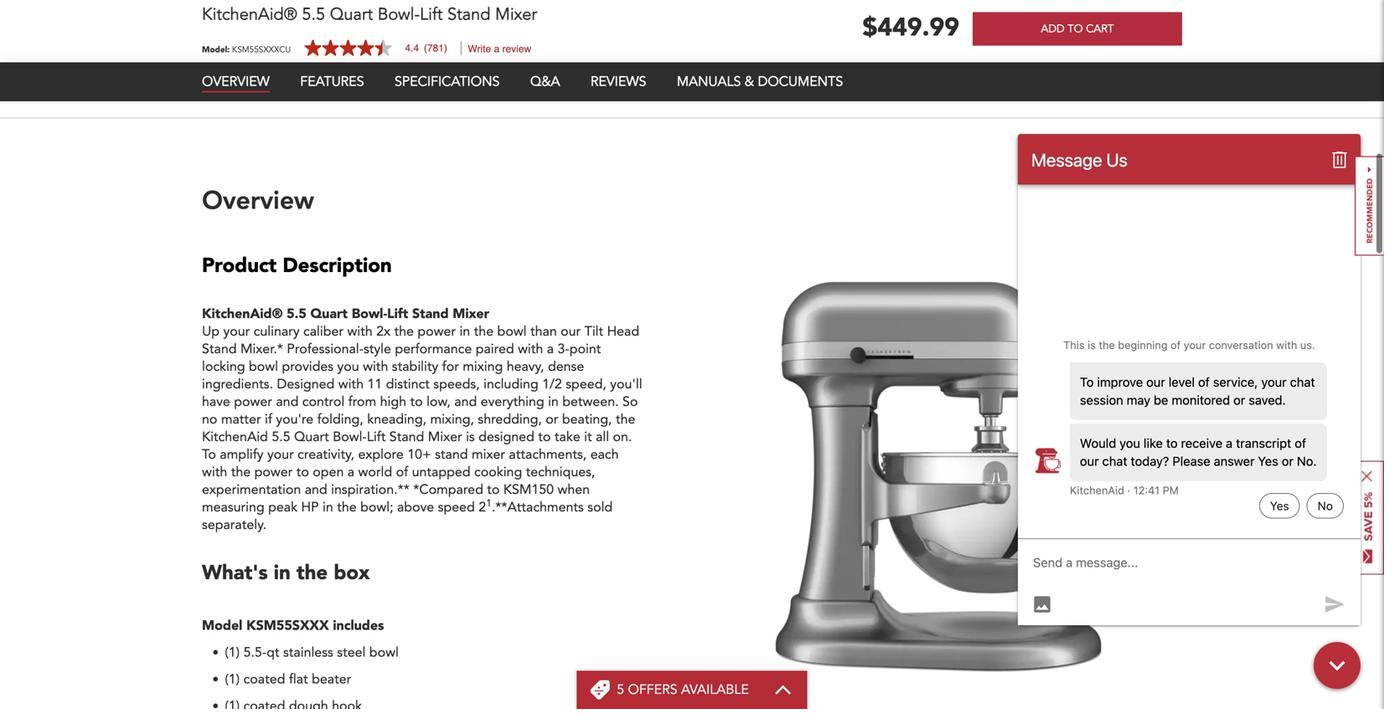 Task type: locate. For each thing, give the bounding box(es) containing it.
5.5 up compare
[[302, 9, 325, 32]]

quart inside up your culinary caliber with 2x the power in the bowl than our tilt head stand mixer.* professional-style performance paired with a 3-point locking bowl provides you with stability for mixing heavy, dense ingredients. designed with 11 distinct speeds, including 1/2 speed, you'll have power and control from high to low, and everything in between.  so no matter if you're folding, kneading, mixing, shredding, or beating, the kitchenaid 5.5 quart bowl-lift stand mixer is designed to take it all on. to amplify your creativity, explore 10+ stand mixer attachments, each with the power to open a world of untapped cooking techniques, experimentation and inspiration.** *compared to ksm150 when measuring peak hp in the bowl; above speed 2
[[294, 428, 329, 447]]

&
[[745, 78, 754, 97]]

(1) left 5.5-
[[225, 644, 240, 663]]

write a review button
[[468, 49, 532, 61]]

2 (1) from the top
[[225, 671, 240, 690]]

0: icons / dark / step forward image
[[552, 61, 565, 75]]

5.5
[[302, 9, 325, 32], [287, 305, 307, 324], [272, 428, 290, 447]]

mixer
[[495, 9, 537, 32], [453, 305, 490, 324], [428, 428, 462, 447]]

3-
[[558, 340, 570, 359]]

amplify
[[220, 446, 264, 465]]

or
[[546, 411, 559, 429]]

0 vertical spatial bowl
[[498, 323, 527, 341]]

mixing
[[463, 358, 503, 377]]

bowl- up style at the left of page
[[352, 305, 387, 324]]

stand up ingredients.
[[202, 340, 237, 359]]

wish
[[442, 61, 468, 75]]

overview up product
[[202, 183, 314, 216]]

experimentation
[[202, 481, 301, 500]]

style
[[364, 340, 391, 359]]

0 vertical spatial 5.5
[[302, 9, 325, 32]]

bowl right steel
[[370, 644, 399, 663]]

0: icons / dark / step forward button
[[536, 48, 622, 88]]

speed
[[438, 499, 475, 517]]

0 vertical spatial kitchenaid® 5.5 quart bowl-lift stand mixer
[[202, 9, 537, 32]]

1 vertical spatial (1)
[[225, 671, 240, 690]]

kitchenaid® up mixer.*
[[202, 305, 283, 324]]

2 vertical spatial 5.5
[[272, 428, 290, 447]]

in left paired
[[460, 323, 470, 341]]

quart down control
[[294, 428, 329, 447]]

with left 2x
[[347, 323, 373, 341]]

 image
[[761, 267, 1123, 686]]

mixer up paired
[[453, 305, 490, 324]]

sold
[[588, 499, 613, 517]]

0 vertical spatial mixer
[[495, 9, 537, 32]]

2 kitchenaid® from the top
[[202, 305, 283, 324]]

the right all
[[616, 411, 636, 429]]

you're
[[276, 411, 314, 429]]

a right open on the bottom of page
[[348, 464, 355, 482]]

mixer up the review
[[495, 9, 537, 32]]

0 vertical spatial (1)
[[225, 644, 240, 663]]

1 vertical spatial a
[[547, 340, 554, 359]]

write a review
[[468, 49, 532, 61]]

description
[[283, 252, 392, 280]]

distinct
[[386, 376, 430, 394]]

peak
[[268, 499, 298, 517]]

1 horizontal spatial a
[[494, 49, 500, 61]]

designed
[[479, 428, 535, 447]]

(1) 5.5-qt stainless steel bowl (1) coated flat beater
[[225, 644, 399, 690]]

you'll
[[610, 376, 643, 394]]

kitchenaid® 5.5 quart bowl-lift stand mixer
[[202, 9, 537, 32], [202, 305, 490, 324]]

cart
[[1087, 27, 1114, 42]]

stand
[[435, 446, 468, 465]]

ksm55sxxx
[[246, 618, 329, 636]]

is
[[466, 428, 475, 447]]

bowl left than on the top of the page
[[498, 323, 527, 341]]

0 vertical spatial kitchenaid®
[[202, 9, 297, 32]]

1 horizontal spatial lift
[[387, 305, 408, 324]]

(781)
[[424, 48, 448, 60]]

1/2
[[542, 376, 562, 394]]

2 vertical spatial bowl-
[[333, 428, 367, 447]]

1 vertical spatial kitchenaid®
[[202, 305, 283, 324]]

in
[[460, 323, 470, 341], [548, 393, 559, 412], [323, 499, 333, 517], [274, 560, 291, 588]]

available
[[681, 681, 749, 700]]

1 vertical spatial mixer
[[453, 305, 490, 324]]

1 vertical spatial lift
[[387, 305, 408, 324]]

kitchenaid® up the model: ksm55sxxxcu
[[202, 9, 297, 32]]

2
[[479, 499, 486, 517]]

(1) left coated on the left bottom of the page
[[225, 671, 240, 690]]

open
[[313, 464, 344, 482]]

beater
[[312, 671, 351, 690]]

overview link
[[202, 78, 270, 99]]

all
[[596, 428, 609, 447]]

1 horizontal spatial bowl
[[370, 644, 399, 663]]

5.5 right amplify
[[272, 428, 290, 447]]

1 horizontal spatial and
[[305, 481, 328, 500]]

and down creativity,
[[305, 481, 328, 500]]

empty image
[[423, 61, 438, 75]]

and right 'if'
[[276, 393, 299, 412]]

0 vertical spatial bowl-
[[378, 9, 420, 32]]

point
[[570, 340, 601, 359]]

power right have at left
[[234, 393, 272, 412]]

folding,
[[317, 411, 364, 429]]

qt
[[267, 644, 280, 663]]

2 vertical spatial bowl
[[370, 644, 399, 663]]

kitchenaid®
[[202, 9, 297, 32], [202, 305, 283, 324]]

model
[[202, 618, 242, 636]]

kitchenaid
[[202, 428, 268, 447]]

the left the bowl;
[[337, 499, 357, 517]]

1 vertical spatial power
[[234, 393, 272, 412]]

promo tag image
[[590, 681, 610, 701]]

1 vertical spatial kitchenaid® 5.5 quart bowl-lift stand mixer
[[202, 305, 490, 324]]

kitchenaid® 5.5 quart bowl-lift stand mixer up 4.4
[[202, 9, 537, 32]]

bowl- down from
[[333, 428, 367, 447]]

to left low,
[[410, 393, 423, 412]]

quart up compare
[[330, 9, 373, 32]]

quart
[[330, 9, 373, 32], [311, 305, 348, 324], [294, 428, 329, 447]]

2 vertical spatial mixer
[[428, 428, 462, 447]]

lift up world
[[367, 428, 386, 447]]

creativity,
[[298, 446, 355, 465]]

1 vertical spatial quart
[[311, 305, 348, 324]]

mixer left is on the bottom of the page
[[428, 428, 462, 447]]

stand
[[448, 9, 491, 32], [412, 305, 449, 324], [202, 340, 237, 359], [390, 428, 424, 447]]

4.4
[[405, 48, 419, 60]]

beating,
[[562, 411, 612, 429]]

0 horizontal spatial bowl
[[249, 358, 278, 377]]

the left box at the bottom left of the page
[[297, 560, 328, 588]]

5.5 up professional-
[[287, 305, 307, 324]]

2 horizontal spatial lift
[[420, 9, 443, 32]]

1 (1) from the top
[[225, 644, 240, 663]]

overview down the model: ksm55sxxxcu
[[202, 78, 270, 97]]

inspiration.**
[[331, 481, 410, 500]]

box
[[334, 560, 370, 588]]

0 vertical spatial a
[[494, 49, 500, 61]]

techniques,
[[526, 464, 595, 482]]

4.4 (781)
[[405, 48, 448, 60]]

in right hp
[[323, 499, 333, 517]]

features
[[300, 78, 364, 97]]

and
[[276, 393, 299, 412], [455, 393, 477, 412], [305, 481, 328, 500]]

coated
[[244, 671, 285, 690]]

lift inside up your culinary caliber with 2x the power in the bowl than our tilt head stand mixer.* professional-style performance paired with a 3-point locking bowl provides you with stability for mixing heavy, dense ingredients. designed with 11 distinct speeds, including 1/2 speed, you'll have power and control from high to low, and everything in between.  so no matter if you're folding, kneading, mixing, shredding, or beating, the kitchenaid 5.5 quart bowl-lift stand mixer is designed to take it all on. to amplify your creativity, explore 10+ stand mixer attachments, each with the power to open a world of untapped cooking techniques, experimentation and inspiration.** *compared to ksm150 when measuring peak hp in the bowl; above speed 2
[[367, 428, 386, 447]]

on.
[[613, 428, 632, 447]]

2 vertical spatial quart
[[294, 428, 329, 447]]

power up peak
[[254, 464, 293, 482]]

model: ksm55sxxxcu
[[202, 50, 291, 61]]

offers
[[628, 681, 678, 700]]

includes
[[333, 618, 384, 636]]

explore
[[358, 446, 404, 465]]

stand up "performance"
[[412, 305, 449, 324]]

bowl-
[[378, 9, 420, 32], [352, 305, 387, 324], [333, 428, 367, 447]]

0 vertical spatial overview
[[202, 78, 270, 97]]

close image
[[1362, 472, 1373, 482]]

1 vertical spatial overview
[[202, 183, 314, 216]]

2 vertical spatial a
[[348, 464, 355, 482]]

and right low,
[[455, 393, 477, 412]]

our
[[561, 323, 581, 341]]

everything
[[481, 393, 545, 412]]

a right write
[[494, 49, 500, 61]]

lift up "(781)"
[[420, 9, 443, 32]]

with up measuring
[[202, 464, 227, 482]]

mixer.*
[[241, 340, 283, 359]]

professional-
[[287, 340, 364, 359]]

manuals & documents
[[677, 78, 843, 97]]

bowl
[[498, 323, 527, 341], [249, 358, 278, 377], [370, 644, 399, 663]]

0 horizontal spatial lift
[[367, 428, 386, 447]]

overview
[[202, 78, 270, 97], [202, 183, 314, 216]]

your down 'if'
[[267, 446, 294, 465]]

1 vertical spatial bowl
[[249, 358, 278, 377]]

power up for
[[418, 323, 456, 341]]

bowl- up 4.4
[[378, 9, 420, 32]]

the down kitchenaid
[[231, 464, 251, 482]]

your right up
[[223, 323, 250, 341]]

2 vertical spatial lift
[[367, 428, 386, 447]]

heading containing 5
[[617, 681, 749, 700]]

between.
[[563, 393, 619, 412]]

lift up style at the left of page
[[387, 305, 408, 324]]

heading
[[617, 681, 749, 700]]

0 vertical spatial lift
[[420, 9, 443, 32]]

ksm55sxxxcu
[[232, 50, 291, 61]]

1 kitchenaid® 5.5 quart bowl-lift stand mixer from the top
[[202, 9, 537, 32]]

bowl down culinary
[[249, 358, 278, 377]]

2 horizontal spatial bowl
[[498, 323, 527, 341]]

specifications link
[[395, 78, 500, 97]]

a left 3-
[[547, 340, 554, 359]]

bowl;
[[361, 499, 394, 517]]

0 vertical spatial your
[[223, 323, 250, 341]]

1 horizontal spatial your
[[267, 446, 294, 465]]

bowl inside the "(1) 5.5-qt stainless steel bowl (1) coated flat beater"
[[370, 644, 399, 663]]

quart up professional-
[[311, 305, 348, 324]]

0 vertical spatial quart
[[330, 9, 373, 32]]

kitchenaid® 5.5 quart bowl-lift stand mixer up professional-
[[202, 305, 490, 324]]

low,
[[427, 393, 451, 412]]

a
[[494, 49, 500, 61], [547, 340, 554, 359], [348, 464, 355, 482]]



Task type: vqa. For each thing, say whether or not it's contained in the screenshot.
2nd Black Matte icon from the bottom of the page
no



Task type: describe. For each thing, give the bounding box(es) containing it.
1 kitchenaid® from the top
[[202, 9, 297, 32]]

for
[[442, 358, 459, 377]]

10+
[[408, 446, 431, 465]]

from
[[348, 393, 377, 412]]

stand up "of"
[[390, 428, 424, 447]]

write
[[468, 49, 491, 61]]

manuals & documents link
[[677, 78, 843, 97]]

review
[[503, 49, 532, 61]]

flat
[[289, 671, 308, 690]]

1 vertical spatial your
[[267, 446, 294, 465]]

stability
[[392, 358, 439, 377]]

1 vertical spatial bowl-
[[352, 305, 387, 324]]

of
[[396, 464, 408, 482]]

mixing,
[[430, 411, 474, 429]]

measuring
[[202, 499, 265, 517]]

head
[[607, 323, 640, 341]]

model ksm55sxxx includes
[[202, 618, 384, 636]]

if
[[265, 411, 272, 429]]

add
[[1042, 27, 1065, 42]]

untapped
[[412, 464, 471, 482]]

take
[[555, 428, 581, 447]]

list
[[471, 61, 491, 75]]

5.5-
[[244, 644, 267, 663]]

11
[[367, 376, 382, 394]]

mixer inside up your culinary caliber with 2x the power in the bowl than our tilt head stand mixer.* professional-style performance paired with a 3-point locking bowl provides you with stability for mixing heavy, dense ingredients. designed with 11 distinct speeds, including 1/2 speed, you'll have power and control from high to low, and everything in between.  so no matter if you're folding, kneading, mixing, shredding, or beating, the kitchenaid 5.5 quart bowl-lift stand mixer is designed to take it all on. to amplify your creativity, explore 10+ stand mixer attachments, each with the power to open a world of untapped cooking techniques, experimentation and inspiration.** *compared to ksm150 when measuring peak hp in the bowl; above speed 2
[[428, 428, 462, 447]]

.**attachments sold separately.
[[202, 499, 613, 535]]

what's
[[202, 560, 268, 588]]

2 vertical spatial power
[[254, 464, 293, 482]]

attachments,
[[509, 446, 587, 465]]

the up mixing
[[474, 323, 494, 341]]

separately.
[[202, 516, 267, 535]]

dense
[[548, 358, 584, 377]]

0 horizontal spatial your
[[223, 323, 250, 341]]

with left the 11
[[338, 376, 364, 394]]

matter
[[221, 411, 261, 429]]

documents
[[758, 78, 843, 97]]

0 horizontal spatial and
[[276, 393, 299, 412]]

speed,
[[566, 376, 607, 394]]

product
[[202, 252, 277, 280]]

control
[[302, 393, 345, 412]]

paired
[[476, 340, 514, 359]]

performance
[[395, 340, 472, 359]]

heavy,
[[507, 358, 544, 377]]

*compared
[[413, 481, 484, 500]]

to right 2
[[487, 481, 500, 500]]

features link
[[300, 78, 364, 97]]

cooking
[[474, 464, 522, 482]]

tilt
[[585, 323, 604, 341]]

to
[[1068, 27, 1084, 42]]

reviews link
[[591, 78, 647, 97]]

manuals
[[677, 78, 741, 97]]

add to cart
[[1042, 27, 1114, 42]]

up
[[202, 323, 220, 341]]

1
[[486, 497, 492, 511]]

5
[[617, 681, 625, 700]]

1 overview from the top
[[202, 78, 270, 97]]

0 horizontal spatial a
[[348, 464, 355, 482]]

world
[[358, 464, 392, 482]]

compare
[[313, 61, 364, 75]]

to left take
[[538, 428, 551, 447]]

to
[[202, 446, 216, 465]]

mixer
[[472, 446, 505, 465]]

in right what's
[[274, 560, 291, 588]]

have
[[202, 393, 230, 412]]

5 offers available
[[617, 681, 749, 700]]

speeds,
[[434, 376, 480, 394]]

recommendations image
[[1355, 156, 1385, 256]]

add to cart button
[[973, 18, 1183, 52]]

locking
[[202, 358, 245, 377]]

with right you
[[363, 358, 388, 377]]

the right 2x
[[394, 323, 414, 341]]

2 kitchenaid® 5.5 quart bowl-lift stand mixer from the top
[[202, 305, 490, 324]]

hp
[[301, 499, 319, 517]]

product description
[[202, 252, 392, 280]]

1 vertical spatial 5.5
[[287, 305, 307, 324]]

5.5 inside up your culinary caliber with 2x the power in the bowl than our tilt head stand mixer.* professional-style performance paired with a 3-point locking bowl provides you with stability for mixing heavy, dense ingredients. designed with 11 distinct speeds, including 1/2 speed, you'll have power and control from high to low, and everything in between.  so no matter if you're folding, kneading, mixing, shredding, or beating, the kitchenaid 5.5 quart bowl-lift stand mixer is designed to take it all on. to amplify your creativity, explore 10+ stand mixer attachments, each with the power to open a world of untapped cooking techniques, experimentation and inspiration.** *compared to ksm150 when measuring peak hp in the bowl; above speed 2
[[272, 428, 290, 447]]

each
[[591, 446, 619, 465]]

no
[[202, 411, 217, 429]]

specifications
[[395, 78, 500, 97]]

2x
[[376, 323, 391, 341]]

including
[[484, 376, 539, 394]]

q&a
[[531, 78, 560, 97]]

2 horizontal spatial a
[[547, 340, 554, 359]]

kneading,
[[367, 411, 427, 429]]

steel
[[337, 644, 366, 663]]

it
[[584, 428, 592, 447]]

chevron icon image
[[774, 686, 793, 696]]

you
[[337, 358, 359, 377]]

to left open on the bottom of page
[[296, 464, 309, 482]]

q&a link
[[531, 78, 560, 97]]

high
[[380, 393, 407, 412]]

2 horizontal spatial and
[[455, 393, 477, 412]]

stand up write
[[448, 9, 491, 32]]

what's in the box
[[202, 560, 370, 588]]

ksm150
[[504, 481, 554, 500]]

bowl- inside up your culinary caliber with 2x the power in the bowl than our tilt head stand mixer.* professional-style performance paired with a 3-point locking bowl provides you with stability for mixing heavy, dense ingredients. designed with 11 distinct speeds, including 1/2 speed, you'll have power and control from high to low, and everything in between.  so no matter if you're folding, kneading, mixing, shredding, or beating, the kitchenaid 5.5 quart bowl-lift stand mixer is designed to take it all on. to amplify your creativity, explore 10+ stand mixer attachments, each with the power to open a world of untapped cooking techniques, experimentation and inspiration.** *compared to ksm150 when measuring peak hp in the bowl; above speed 2
[[333, 428, 367, 447]]

in left speed,
[[548, 393, 559, 412]]

0 vertical spatial power
[[418, 323, 456, 341]]

with left 3-
[[518, 340, 543, 359]]

2 overview from the top
[[202, 183, 314, 216]]

reviews
[[591, 78, 647, 97]]



